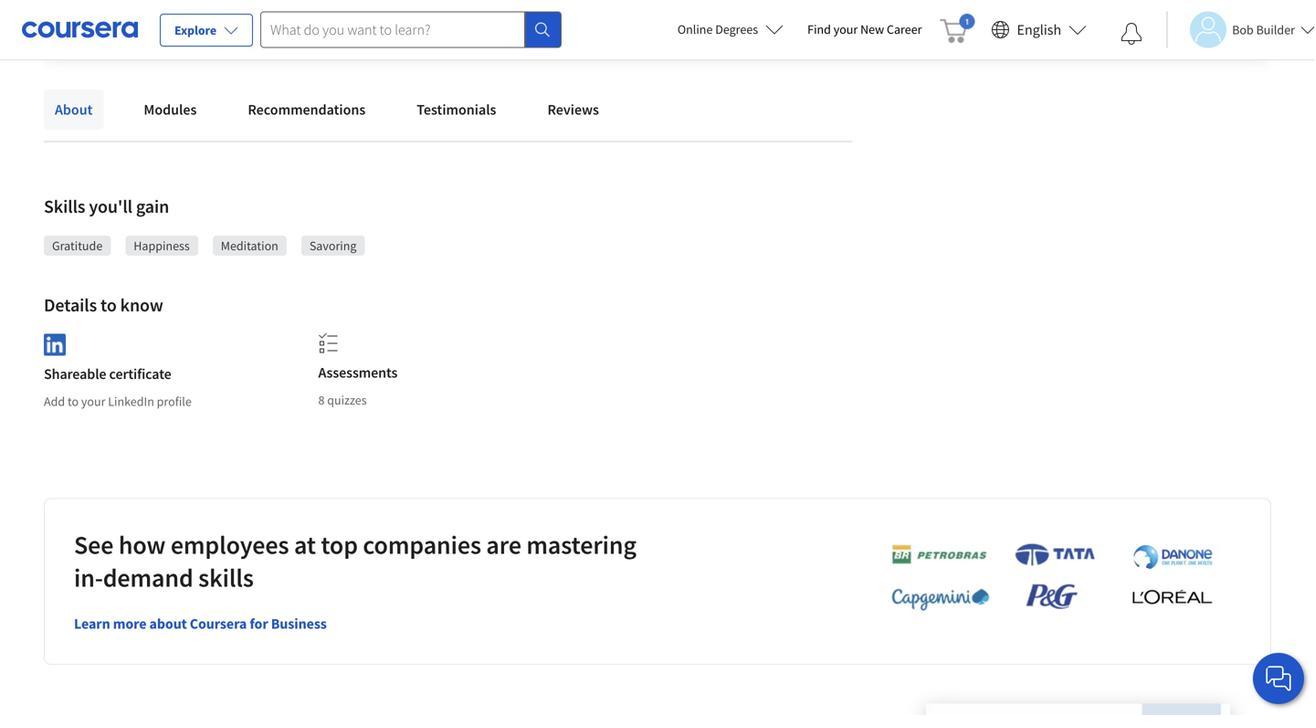 Task type: vqa. For each thing, say whether or not it's contained in the screenshot.
Learn more link to the top
no



Task type: locate. For each thing, give the bounding box(es) containing it.
english
[[1017, 21, 1061, 39]]

explore
[[174, 22, 216, 38]]

learn
[[74, 615, 110, 633]]

new
[[860, 21, 884, 37]]

1 horizontal spatial to
[[100, 294, 117, 316]]

learn more about coursera for business link
[[74, 615, 327, 633]]

builder
[[1256, 21, 1295, 38]]

8 quizzes
[[318, 392, 367, 408]]

online
[[677, 21, 713, 37]]

explore button
[[160, 14, 253, 47]]

know
[[120, 294, 163, 316]]

online degrees button
[[663, 9, 798, 49]]

details to know
[[44, 294, 163, 316]]

top
[[321, 529, 358, 561]]

modules
[[144, 100, 197, 119]]

at
[[294, 529, 316, 561]]

bob builder
[[1232, 21, 1295, 38]]

coursera enterprise logos image
[[864, 542, 1229, 621]]

shareable
[[44, 365, 106, 383]]

your
[[834, 21, 858, 37], [81, 393, 105, 410]]

testimonials link
[[406, 89, 507, 130]]

profile
[[157, 393, 192, 410]]

online degrees
[[677, 21, 758, 37]]

savoring
[[309, 237, 357, 254]]

learn more about coursera for business
[[74, 615, 327, 633]]

in-
[[74, 562, 103, 594]]

demand
[[103, 562, 193, 594]]

about link
[[44, 89, 104, 130]]

1 horizontal spatial your
[[834, 21, 858, 37]]

to
[[100, 294, 117, 316], [68, 393, 79, 410]]

shopping cart: 1 item image
[[940, 14, 975, 43]]

how
[[119, 529, 166, 561]]

coursera career certificate image
[[926, 704, 1230, 715]]

0 horizontal spatial your
[[81, 393, 105, 410]]

1 vertical spatial to
[[68, 393, 79, 410]]

find
[[807, 21, 831, 37]]

for
[[250, 615, 268, 633]]

bob
[[1232, 21, 1254, 38]]

your down the shareable certificate
[[81, 393, 105, 410]]

gain
[[136, 195, 169, 218]]

0 horizontal spatial to
[[68, 393, 79, 410]]

None search field
[[260, 11, 562, 48]]

skills you'll gain
[[44, 195, 169, 218]]

0 vertical spatial your
[[834, 21, 858, 37]]

you'll
[[89, 195, 132, 218]]

bob builder button
[[1166, 11, 1315, 48]]

career
[[887, 21, 922, 37]]

to right the add on the bottom of the page
[[68, 393, 79, 410]]

0 vertical spatial to
[[100, 294, 117, 316]]

to left "know" at left
[[100, 294, 117, 316]]

modules link
[[133, 89, 208, 130]]

your right find
[[834, 21, 858, 37]]

to for your
[[68, 393, 79, 410]]

to for know
[[100, 294, 117, 316]]

details
[[44, 294, 97, 316]]

coursera image
[[22, 15, 138, 44]]

find your new career
[[807, 21, 922, 37]]

reviews
[[547, 100, 599, 119]]

recommendations
[[248, 100, 366, 119]]

recommendations link
[[237, 89, 376, 130]]



Task type: describe. For each thing, give the bounding box(es) containing it.
assessments
[[318, 363, 398, 382]]

meditation
[[221, 237, 278, 254]]

certificate
[[109, 365, 171, 383]]

testimonials
[[417, 100, 496, 119]]

add to your linkedin profile
[[44, 393, 192, 410]]

add
[[44, 393, 65, 410]]

english button
[[984, 0, 1094, 59]]

see how employees at top companies are mastering in-demand skills
[[74, 529, 636, 594]]

companies
[[363, 529, 481, 561]]

find your new career link
[[798, 18, 931, 41]]

reviews link
[[536, 89, 610, 130]]

degrees
[[715, 21, 758, 37]]

business
[[271, 615, 327, 633]]

mastering
[[526, 529, 636, 561]]

show notifications image
[[1121, 23, 1143, 45]]

about
[[149, 615, 187, 633]]

quizzes
[[327, 392, 367, 408]]

1 vertical spatial your
[[81, 393, 105, 410]]

happiness
[[134, 237, 190, 254]]

gratitude
[[52, 237, 103, 254]]

about
[[55, 100, 93, 119]]

skills
[[44, 195, 85, 218]]

skills
[[198, 562, 254, 594]]

linkedin
[[108, 393, 154, 410]]

more
[[113, 615, 147, 633]]

are
[[486, 529, 521, 561]]

What do you want to learn? text field
[[260, 11, 525, 48]]

shareable certificate
[[44, 365, 171, 383]]

see
[[74, 529, 114, 561]]

employees
[[171, 529, 289, 561]]

8
[[318, 392, 325, 408]]

coursera
[[190, 615, 247, 633]]

chat with us image
[[1264, 664, 1293, 693]]



